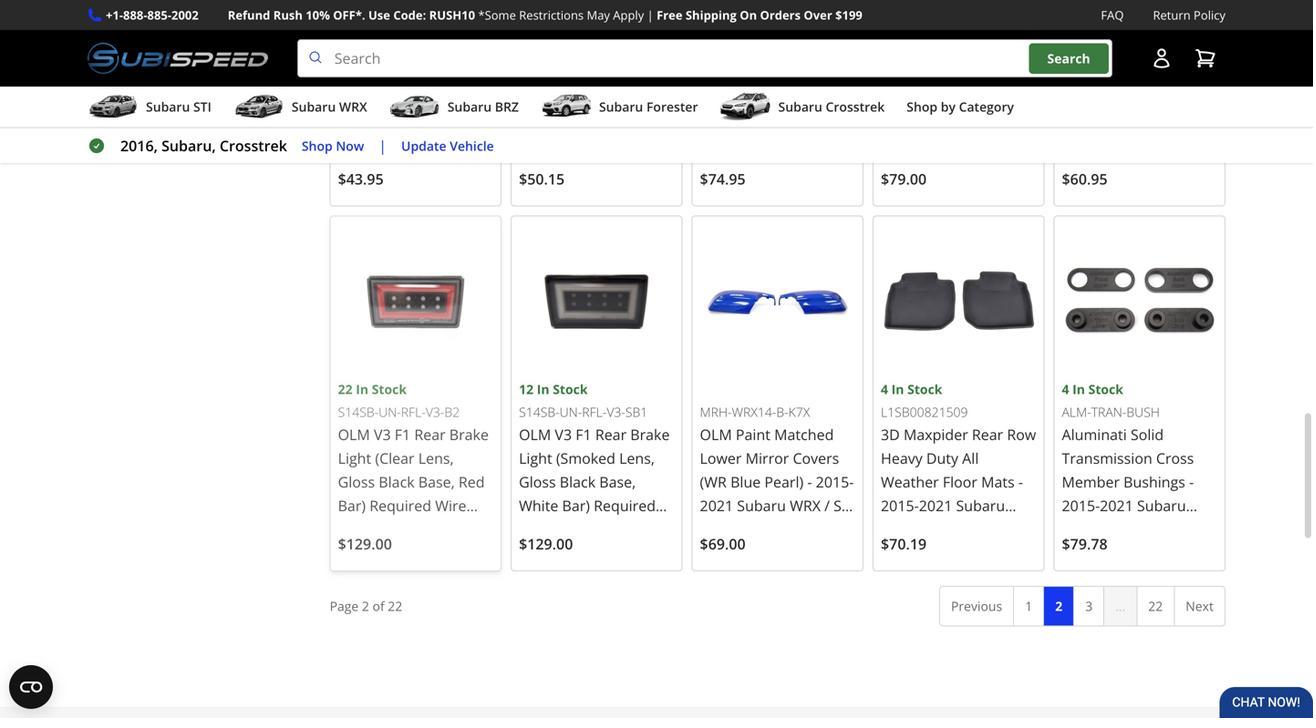 Task type: locate. For each thing, give the bounding box(es) containing it.
stock for 3d maxpider rear row heavy duty all weather floor mats - 2015-2021 subaru wrx / sti / 2013-2017 crosstrek
[[908, 381, 943, 398]]

2015- inside 4 in stock l1sb00821509 3d maxpider rear row heavy duty all weather floor mats - 2015-2021 subaru wrx / sti / 2013-2017 crosstrek
[[881, 496, 919, 516]]

0 horizontal spatial black
[[379, 472, 415, 492]]

subaru sti button
[[88, 90, 212, 127]]

1 horizontal spatial shop
[[907, 98, 938, 116]]

$74.95
[[700, 169, 746, 189]]

subaru up subaru, at the top of page
[[146, 98, 190, 116]]

brake for olm v3 f1 rear brake light (smoked lens, gloss black base, white bar) required wire harness - 2015- 2021 subaru wrx / sti / 2016-2017 crosstrek
[[631, 425, 670, 445]]

v3 up the (smoked
[[555, 425, 572, 445]]

| left free
[[647, 7, 654, 23]]

return policy
[[1153, 7, 1226, 23]]

subaru down white
[[556, 544, 605, 563]]

0 horizontal spatial brz
[[495, 98, 519, 116]]

page 2 of 22
[[330, 598, 403, 615]]

2 stock from the left
[[553, 381, 588, 398]]

s14sb- for olm v3 f1 rear brake light (clear lens, gloss black base, red bar) required wire harness - 2015-2021 subaru wrx / sti / 2016-2017 crosstrek
[[338, 404, 379, 421]]

4 for tran-
[[1062, 381, 1070, 398]]

1 4 from the left
[[881, 381, 889, 398]]

subaru
[[338, 28, 387, 48], [700, 28, 749, 48], [789, 28, 838, 48], [413, 75, 462, 95], [519, 75, 568, 95], [881, 75, 930, 95], [1099, 75, 1148, 95], [146, 98, 190, 116], [292, 98, 336, 116], [448, 98, 492, 116], [599, 98, 643, 116], [779, 98, 823, 116], [700, 99, 749, 119], [1145, 170, 1194, 190], [737, 496, 786, 516], [956, 496, 1005, 516], [1138, 496, 1186, 516], [338, 544, 387, 563], [556, 544, 605, 563]]

shop left by
[[907, 98, 938, 116]]

oem up windshield
[[753, 28, 785, 48]]

stock up 'tran-'
[[1089, 381, 1124, 398]]

brake down the 'sb1'
[[631, 425, 670, 445]]

2 harness from the left
[[554, 520, 610, 540]]

stock inside 4 in stock l1sb00821509 3d maxpider rear row heavy duty all weather floor mats - 2015-2021 subaru wrx / sti / 2013-2017 crosstrek
[[908, 381, 943, 398]]

un- inside 12 in stock s14sb-un-rfl-v3-sb1 olm v3 f1 rear brake light (smoked lens, gloss black base, white bar) required wire harness - 2015- 2021 subaru wrx / sti / 2016-2017 crosstrek
[[560, 404, 582, 421]]

2 v3- from the left
[[607, 404, 626, 421]]

brz down scion
[[1062, 194, 1089, 214]]

subaru up vehicle
[[448, 98, 492, 116]]

- down covers
[[808, 472, 812, 492]]

bar) inside 12 in stock s14sb-un-rfl-v3-sb1 olm v3 f1 rear brake light (smoked lens, gloss black base, white bar) required wire harness - 2015- 2021 subaru wrx / sti / 2016-2017 crosstrek
[[562, 496, 590, 516]]

psp-
[[519, 7, 545, 24]]

ellipses image
[[1104, 587, 1138, 627]]

aluminati solid transmission cross member bushings - 2015-2021 subaru wrx / sti / 2016-2017 crosstrek / 2005-2018 forester / 2008-2020 impreza image
[[1062, 224, 1218, 379]]

1 required from the left
[[370, 496, 432, 516]]

1 base, from the left
[[419, 472, 455, 492]]

stock
[[372, 381, 407, 398], [553, 381, 588, 398], [908, 381, 943, 398], [1089, 381, 1124, 398]]

2 light from the left
[[519, 449, 552, 468]]

rfl- left the 'sb1'
[[582, 404, 607, 421]]

1 stock from the left
[[372, 381, 407, 398]]

2021 down "cap,"
[[1062, 75, 1096, 95]]

f1
[[395, 425, 411, 445], [576, 425, 592, 445]]

2015- inside 12 in stock s14sb-un-rfl-v3-sb1 olm v3 f1 rear brake light (smoked lens, gloss black base, white bar) required wire harness - 2015- 2021 subaru wrx / sti / 2016-2017 crosstrek
[[622, 520, 660, 540]]

2 left 'of'
[[362, 598, 369, 615]]

0 vertical spatial |
[[647, 7, 654, 23]]

1 vertical spatial wire
[[519, 520, 550, 540]]

2 $129.00 from the left
[[519, 535, 573, 554]]

1 brake from the left
[[450, 425, 489, 445]]

subaru inside subaru wrx dropdown button
[[292, 98, 336, 116]]

$129.00 down white
[[519, 535, 573, 554]]

2 rfl- from the left
[[582, 404, 607, 421]]

plate down the apply
[[619, 28, 653, 48]]

rfl- for (clear
[[401, 404, 426, 421]]

front
[[700, 52, 737, 71]]

subaru down bushings
[[1138, 496, 1186, 516]]

1 vertical spatial brz
[[1062, 194, 1089, 214]]

open widget image
[[9, 666, 53, 710]]

2 brake from the left
[[631, 425, 670, 445]]

1 horizontal spatial 4
[[1062, 381, 1070, 398]]

lower down rush10
[[427, 28, 469, 48]]

subaru up front
[[700, 28, 749, 48]]

1 v3- from the left
[[426, 404, 445, 421]]

| right the now
[[379, 136, 387, 156]]

$60.95
[[1062, 169, 1108, 189]]

un- up (clear
[[379, 404, 401, 421]]

white
[[519, 496, 559, 516]]

rear inside 4 in stock l1sb00821509 3d maxpider rear row heavy duty all weather floor mats - 2015-2021 subaru wrx / sti / 2013-2017 crosstrek
[[972, 425, 1004, 445]]

- inside 12 in stock s14sb-un-rfl-v3-sb1 olm v3 f1 rear brake light (smoked lens, gloss black base, white bar) required wire harness - 2015- 2021 subaru wrx / sti / 2016-2017 crosstrek
[[614, 520, 619, 540]]

bush
[[1127, 404, 1160, 421]]

0 horizontal spatial harness
[[338, 520, 394, 540]]

s14sb- down 12 at the bottom left of the page
[[519, 404, 560, 421]]

1 horizontal spatial oem
[[753, 28, 785, 48]]

1 horizontal spatial brz
[[1062, 194, 1089, 214]]

1 horizontal spatial |
[[647, 7, 654, 23]]

crosstrek inside 4 in stock l1sb00821509 3d maxpider rear row heavy duty all weather floor mats - 2015-2021 subaru wrx / sti / 2013-2017 crosstrek
[[881, 544, 946, 563]]

stock inside 22 in stock s14sb-un-rfl-v3-b2 olm v3 f1 rear brake light (clear lens, gloss black base, red bar) required wire harness - 2015-2021 subaru wrx / sti / 2016-2017 crosstrek
[[372, 381, 407, 398]]

/
[[607, 75, 612, 95], [640, 75, 645, 95], [969, 75, 974, 95], [1002, 75, 1007, 95], [1187, 75, 1192, 95], [788, 99, 793, 119], [821, 99, 826, 119], [1016, 99, 1021, 119], [1062, 99, 1068, 119], [1207, 99, 1213, 119], [1122, 123, 1127, 143], [1131, 147, 1136, 166], [1136, 170, 1141, 190], [825, 496, 830, 516], [700, 520, 706, 540], [916, 520, 921, 540], [949, 520, 954, 540], [1097, 520, 1102, 540], [1130, 520, 1135, 540], [425, 544, 431, 563], [459, 544, 464, 563], [700, 544, 706, 563], [644, 544, 649, 563], [1131, 544, 1136, 563], [519, 567, 524, 587], [1123, 567, 1128, 587]]

1 horizontal spatial required
[[594, 496, 656, 516]]

1 rear from the left
[[414, 425, 446, 445]]

1 horizontal spatial lens,
[[619, 449, 655, 468]]

light for (smoked
[[519, 449, 552, 468]]

2021 inside 22 in stock s14sb-un-rfl-v3-b2 olm v3 f1 rear brake light (clear lens, gloss black base, red bar) required wire harness - 2015-2021 subaru wrx / sti / 2016-2017 crosstrek
[[444, 520, 478, 540]]

black inside 12 in stock s14sb-un-rfl-v3-sb1 olm v3 f1 rear brake light (smoked lens, gloss black base, white bar) required wire harness - 2015- 2021 subaru wrx / sti / 2016-2017 crosstrek
[[560, 472, 596, 492]]

2 v3 from the left
[[555, 425, 572, 445]]

1 rfl- from the left
[[401, 404, 426, 421]]

1 horizontal spatial 2013-
[[958, 520, 996, 540]]

black down the (smoked
[[560, 472, 596, 492]]

wire down white
[[519, 520, 550, 540]]

3 olm from the left
[[519, 425, 551, 445]]

light left (clear
[[338, 449, 371, 468]]

1 horizontal spatial f1
[[576, 425, 592, 445]]

1 $129.00 from the left
[[338, 535, 392, 554]]

subaru brz
[[448, 98, 519, 116]]

2021 down the apply
[[614, 52, 647, 71]]

vehicle
[[450, 137, 494, 154]]

rear for (clear
[[414, 425, 446, 445]]

$199
[[836, 7, 863, 23]]

1 vertical spatial shop
[[302, 137, 333, 154]]

subaru up shop now
[[292, 98, 336, 116]]

subaru down windshield
[[779, 98, 823, 116]]

- right panel
[[449, 52, 454, 71]]

a subaru sti thumbnail image image
[[88, 93, 139, 121]]

base, inside 12 in stock s14sb-un-rfl-v3-sb1 olm v3 f1 rear brake light (smoked lens, gloss black base, white bar) required wire harness - 2015- 2021 subaru wrx / sti / 2016-2017 crosstrek
[[600, 472, 636, 492]]

subaru crosstrek
[[779, 98, 885, 116]]

base, down the (smoked
[[600, 472, 636, 492]]

4 for 3d
[[881, 381, 889, 398]]

1 horizontal spatial un-
[[560, 404, 582, 421]]

required for (smoked
[[594, 496, 656, 516]]

olm inside 22 in stock s14sb-un-rfl-v3-b2 olm v3 f1 rear brake light (clear lens, gloss black base, red bar) required wire harness - 2015-2021 subaru wrx / sti / 2016-2017 crosstrek
[[338, 425, 370, 445]]

2021 down white
[[519, 544, 552, 563]]

0 horizontal spatial $129.00
[[338, 535, 392, 554]]

impreza inside 4 in stock alm-tran-bush aluminati solid transmission cross member bushings - 2015-2021 subaru wrx / sti / 2016-2017 crosstrek / 2005-2018 forester / 2008-2020 impreza
[[1062, 591, 1118, 611]]

rear up all on the right of the page
[[972, 425, 1004, 445]]

1 s14sb- from the left
[[338, 404, 379, 421]]

blue
[[731, 472, 761, 492]]

- down grimmspeed
[[956, 52, 961, 71]]

black inside 22 in stock s14sb-un-rfl-v3-b2 olm v3 f1 rear brake light (clear lens, gloss black base, red bar) required wire harness - 2015-2021 subaru wrx / sti / 2016-2017 crosstrek
[[379, 472, 415, 492]]

impreza inside mrh-wrx14-b-k7x olm paint matched lower mirror covers (wr blue pearl) - 2015- 2021 subaru wrx / sti / 2015-2017 crosstrek / 2015-2016 impreza
[[785, 544, 840, 563]]

4 up the alm-
[[1062, 381, 1070, 398]]

0 vertical spatial brz
[[495, 98, 519, 116]]

2016
[[557, 99, 591, 119], [919, 99, 953, 119], [1110, 99, 1143, 119], [881, 123, 915, 143], [1131, 123, 1164, 143], [1178, 147, 1212, 166], [747, 544, 781, 563]]

un- for (smoked
[[560, 404, 582, 421]]

0 vertical spatial lower
[[427, 28, 469, 48]]

brz left 1993-
[[495, 98, 519, 116]]

v3 inside 12 in stock s14sb-un-rfl-v3-sb1 olm v3 f1 rear brake light (smoked lens, gloss black base, white bar) required wire harness - 2015- 2021 subaru wrx / sti / 2016-2017 crosstrek
[[555, 425, 572, 445]]

on
[[740, 7, 757, 23]]

in
[[356, 381, 369, 398], [537, 381, 550, 398], [892, 381, 904, 398], [1073, 381, 1086, 398]]

1 horizontal spatial s14sb-
[[519, 404, 560, 421]]

0 horizontal spatial light
[[338, 449, 371, 468]]

1 v3 from the left
[[374, 425, 391, 445]]

mishimoto
[[1062, 28, 1135, 48]]

previous button
[[940, 587, 1015, 627]]

lower inside mrh-wrx14-b-k7x olm paint matched lower mirror covers (wr blue pearl) - 2015- 2021 subaru wrx / sti / 2015-2017 crosstrek / 2015-2016 impreza
[[700, 449, 742, 468]]

un-
[[379, 404, 401, 421], [560, 404, 582, 421]]

4 in stock l1sb00821509 3d maxpider rear row heavy duty all weather floor mats - 2015-2021 subaru wrx / sti / 2013-2017 crosstrek
[[881, 381, 1036, 563]]

2016,
[[120, 136, 158, 156]]

0 vertical spatial shop
[[907, 98, 938, 116]]

v3-
[[426, 404, 445, 421], [607, 404, 626, 421]]

1 horizontal spatial 2016-
[[528, 567, 566, 587]]

subaru inside grimmspeed plate relocation - 2015-2017 subaru wrx / sti / 2012-2016 impreza / 2016 crosstrek
[[881, 75, 930, 95]]

2002
[[172, 7, 199, 23]]

b2
[[445, 404, 460, 421]]

row
[[1007, 425, 1036, 445]]

wrx inside soa3992122 subaru oem subaru front windshield sunshade - 2015-2021 subaru wrx / sti / 2013-2021 crosstrek
[[753, 99, 784, 119]]

- down windshield
[[771, 75, 776, 95]]

v3 up (clear
[[374, 425, 391, 445]]

2 horizontal spatial olm
[[700, 425, 732, 445]]

2021 down floor
[[919, 496, 953, 516]]

0 vertical spatial wire
[[435, 496, 467, 516]]

0 horizontal spatial 2016-
[[338, 567, 376, 587]]

0 horizontal spatial un-
[[379, 404, 401, 421]]

- down the (smoked
[[614, 520, 619, 540]]

rear for (smoked
[[596, 425, 627, 445]]

v3- inside 22 in stock s14sb-un-rfl-v3-b2 olm v3 f1 rear brake light (clear lens, gloss black base, red bar) required wire harness - 2015-2021 subaru wrx / sti / 2016-2017 crosstrek
[[426, 404, 445, 421]]

un- inside 22 in stock s14sb-un-rfl-v3-b2 olm v3 f1 rear brake light (clear lens, gloss black base, red bar) required wire harness - 2015-2021 subaru wrx / sti / 2016-2017 crosstrek
[[379, 404, 401, 421]]

k7x
[[789, 404, 810, 421]]

subaru wrx button
[[233, 90, 367, 127]]

shipping
[[686, 7, 737, 23]]

2 lens, from the left
[[619, 449, 655, 468]]

10%
[[306, 7, 330, 23]]

2021 down member
[[1100, 496, 1134, 516]]

covers
[[793, 449, 839, 468]]

stock up l1sb00821509
[[908, 381, 943, 398]]

2 un- from the left
[[560, 404, 582, 421]]

in inside 4 in stock alm-tran-bush aluminati solid transmission cross member bushings - 2015-2021 subaru wrx / sti / 2016-2017 crosstrek / 2005-2018 forester / 2008-2020 impreza
[[1073, 381, 1086, 398]]

0 vertical spatial 2013-
[[700, 123, 738, 143]]

1 bar) from the left
[[338, 496, 366, 516]]

- down cross
[[1190, 472, 1194, 492]]

2 gloss from the left
[[519, 472, 556, 492]]

1 in from the left
[[356, 381, 369, 398]]

1 horizontal spatial 2
[[1056, 598, 1063, 615]]

1 gloss from the left
[[338, 472, 375, 492]]

mmofc-
[[1062, 7, 1113, 24]]

subaru down 66066fj010 at left top
[[338, 28, 387, 48]]

2 horizontal spatial 2016-
[[1139, 520, 1177, 540]]

button image
[[1151, 48, 1173, 69]]

rfl-
[[401, 404, 426, 421], [582, 404, 607, 421]]

1 horizontal spatial $129.00
[[519, 535, 573, 554]]

- down (clear
[[398, 520, 402, 540]]

subaru forester button
[[541, 90, 698, 127]]

a subaru wrx thumbnail image image
[[233, 93, 284, 121]]

s14sb- up (clear
[[338, 404, 379, 421]]

in for olm v3 f1 rear brake light (clear lens, gloss black base, red bar) required wire harness - 2015-2021 subaru wrx / sti / 2016-2017 crosstrek
[[356, 381, 369, 398]]

0 horizontal spatial plate
[[619, 28, 653, 48]]

22 button
[[1137, 587, 1175, 627]]

v3 for (clear
[[374, 425, 391, 445]]

crosstrek inside mmofc-sub-hoonrd mishimoto oil filler cap, hoonigan - 2015- 2021 subaru wrx / sti / 2002-2016 forester / impreza / 2016 crosstrek / 2013-2016 scion fr-s / subaru brz
[[1062, 147, 1127, 166]]

0 horizontal spatial |
[[379, 136, 387, 156]]

shop
[[907, 98, 938, 116], [302, 137, 333, 154]]

sub-
[[1113, 7, 1141, 24]]

0 horizontal spatial s14sb-
[[338, 404, 379, 421]]

1 plate from the left
[[619, 28, 653, 48]]

4 in from the left
[[1073, 381, 1086, 398]]

harness down (clear
[[338, 520, 394, 540]]

1 vertical spatial lower
[[700, 449, 742, 468]]

2016- up page 2 of 22
[[338, 567, 376, 587]]

1 horizontal spatial plate
[[975, 28, 1009, 48]]

gloss for (clear
[[338, 472, 375, 492]]

windshield
[[740, 52, 816, 71]]

3 button
[[1074, 587, 1105, 627]]

wire inside 22 in stock s14sb-un-rfl-v3-b2 olm v3 f1 rear brake light (clear lens, gloss black base, red bar) required wire harness - 2015-2021 subaru wrx / sti / 2016-2017 crosstrek
[[435, 496, 467, 516]]

1 oem from the left
[[391, 28, 423, 48]]

0 horizontal spatial 4
[[881, 381, 889, 398]]

brake inside 22 in stock s14sb-un-rfl-v3-b2 olm v3 f1 rear brake light (clear lens, gloss black base, red bar) required wire harness - 2015-2021 subaru wrx / sti / 2016-2017 crosstrek
[[450, 425, 489, 445]]

subaru up 2012-
[[881, 75, 930, 95]]

1 horizontal spatial v3-
[[607, 404, 626, 421]]

subaru up page 2 of 22
[[338, 544, 387, 563]]

4 in stock alm-tran-bush aluminati solid transmission cross member bushings - 2015-2021 subaru wrx / sti / 2016-2017 crosstrek / 2005-2018 forester / 2008-2020 impreza
[[1062, 381, 1212, 611]]

0 horizontal spatial brake
[[450, 425, 489, 445]]

shop left the now
[[302, 137, 333, 154]]

$129.00 up page 2 of 22
[[338, 535, 392, 554]]

1 horizontal spatial wire
[[519, 520, 550, 540]]

1 black from the left
[[379, 472, 415, 492]]

2 horizontal spatial rear
[[972, 425, 1004, 445]]

f1 up (clear
[[395, 425, 411, 445]]

cap,
[[1062, 52, 1092, 71]]

3 stock from the left
[[908, 381, 943, 398]]

forester up the 3 at the right
[[1062, 567, 1119, 587]]

2 left the 3 at the right
[[1056, 598, 1063, 615]]

1 horizontal spatial bar)
[[562, 496, 590, 516]]

2016- down white
[[528, 567, 566, 587]]

0 horizontal spatial rfl-
[[401, 404, 426, 421]]

subaru down over
[[789, 28, 838, 48]]

olm for olm v3 f1 rear brake light (clear lens, gloss black base, red bar) required wire harness - 2015-2021 subaru wrx / sti / 2016-2017 crosstrek
[[338, 425, 370, 445]]

floor
[[943, 472, 978, 492]]

1 light from the left
[[338, 449, 371, 468]]

subaru forester
[[599, 98, 698, 116]]

1 lens, from the left
[[418, 449, 454, 468]]

22 for 22 in stock s14sb-un-rfl-v3-b2 olm v3 f1 rear brake light (clear lens, gloss black base, red bar) required wire harness - 2015-2021 subaru wrx / sti / 2016-2017 crosstrek
[[338, 381, 353, 398]]

rfl- inside 12 in stock s14sb-un-rfl-v3-sb1 olm v3 f1 rear brake light (smoked lens, gloss black base, white bar) required wire harness - 2015- 2021 subaru wrx / sti / 2016-2017 crosstrek
[[582, 404, 607, 421]]

shop for shop by category
[[907, 98, 938, 116]]

forester down search input field
[[647, 98, 698, 116]]

forester down "button" image
[[1147, 99, 1203, 119]]

orders
[[760, 7, 801, 23]]

0 horizontal spatial 22
[[338, 381, 353, 398]]

1 horizontal spatial brake
[[631, 425, 670, 445]]

forester
[[647, 98, 698, 116], [1147, 99, 1203, 119], [1062, 567, 1119, 587]]

rfl- for (smoked
[[582, 404, 607, 421]]

lower
[[427, 28, 469, 48], [700, 449, 742, 468]]

2002-
[[1071, 99, 1110, 119]]

f1 up the (smoked
[[576, 425, 592, 445]]

22
[[338, 381, 353, 398], [388, 598, 403, 615], [1149, 598, 1163, 615]]

0 horizontal spatial 2
[[362, 598, 369, 615]]

lens, inside 22 in stock s14sb-un-rfl-v3-b2 olm v3 f1 rear brake light (clear lens, gloss black base, red bar) required wire harness - 2015-2021 subaru wrx / sti / 2016-2017 crosstrek
[[418, 449, 454, 468]]

3 in from the left
[[892, 381, 904, 398]]

1 horizontal spatial gloss
[[519, 472, 556, 492]]

plate right grimmspeed
[[975, 28, 1009, 48]]

stock up (clear
[[372, 381, 407, 398]]

2 horizontal spatial 2013-
[[1140, 147, 1178, 166]]

1 harness from the left
[[338, 520, 394, 540]]

subaru inside 4 in stock alm-tran-bush aluminati solid transmission cross member bushings - 2015-2021 subaru wrx / sti / 2016-2017 crosstrek / 2005-2018 forester / 2008-2020 impreza
[[1138, 496, 1186, 516]]

wire for white
[[519, 520, 550, 540]]

0 horizontal spatial v3-
[[426, 404, 445, 421]]

2 base, from the left
[[600, 472, 636, 492]]

subispeed logo image
[[88, 39, 268, 78]]

lower up (wr
[[700, 449, 742, 468]]

rear down b2
[[414, 425, 446, 445]]

1 olm from the left
[[338, 425, 370, 445]]

2 4 from the left
[[1062, 381, 1070, 398]]

a subaru brz thumbnail image image
[[389, 93, 440, 121]]

1 un- from the left
[[379, 404, 401, 421]]

subaru down mats
[[956, 496, 1005, 516]]

bar) for (clear
[[338, 496, 366, 516]]

1 horizontal spatial rear
[[596, 425, 627, 445]]

gloss inside 12 in stock s14sb-un-rfl-v3-sb1 olm v3 f1 rear brake light (smoked lens, gloss black base, white bar) required wire harness - 2015- 2021 subaru wrx / sti / 2016-2017 crosstrek
[[519, 472, 556, 492]]

2017 inside grimmspeed plate relocation - 2015-2017 subaru wrx / sti / 2012-2016 impreza / 2016 crosstrek
[[1003, 52, 1036, 71]]

4 inside 4 in stock l1sb00821509 3d maxpider rear row heavy duty all weather floor mats - 2015-2021 subaru wrx / sti / 2013-2017 crosstrek
[[881, 381, 889, 398]]

2 oem from the left
[[753, 28, 785, 48]]

1 horizontal spatial light
[[519, 449, 552, 468]]

0 horizontal spatial v3
[[374, 425, 391, 445]]

impreza inside psp-bdy-111bk perrin license plate delete - 2015-2021 subaru wrx / sti / 1993-2016 impreza
[[594, 99, 650, 119]]

1 horizontal spatial forester
[[1062, 567, 1119, 587]]

oem down code:
[[391, 28, 423, 48]]

off*.
[[333, 7, 365, 23]]

oem for lower
[[391, 28, 423, 48]]

sti inside 4 in stock alm-tran-bush aluminati solid transmission cross member bushings - 2015-2021 subaru wrx / sti / 2016-2017 crosstrek / 2005-2018 forester / 2008-2020 impreza
[[1106, 520, 1126, 540]]

$129.00 for olm v3 f1 rear brake light (clear lens, gloss black base, red bar) required wire harness - 2015-2021 subaru wrx / sti / 2016-2017 crosstrek
[[338, 535, 392, 554]]

1 horizontal spatial olm
[[519, 425, 551, 445]]

oem inside soa3992122 subaru oem subaru front windshield sunshade - 2015-2021 subaru wrx / sti / 2013-2021 crosstrek
[[753, 28, 785, 48]]

subaru down panel
[[413, 75, 462, 95]]

4 stock from the left
[[1089, 381, 1124, 398]]

oem inside 66066fj010 subaru oem lower dash kick panel - 2014-2017 subaru crosstrek
[[391, 28, 423, 48]]

$129.00 for olm v3 f1 rear brake light (smoked lens, gloss black base, white bar) required wire harness - 2015- 2021 subaru wrx / sti / 2016-2017 crosstrek
[[519, 535, 573, 554]]

1 vertical spatial 2013-
[[1140, 147, 1178, 166]]

0 horizontal spatial oem
[[391, 28, 423, 48]]

f1 inside 12 in stock s14sb-un-rfl-v3-sb1 olm v3 f1 rear brake light (smoked lens, gloss black base, white bar) required wire harness - 2015- 2021 subaru wrx / sti / 2016-2017 crosstrek
[[576, 425, 592, 445]]

rush
[[273, 7, 303, 23]]

0 horizontal spatial rear
[[414, 425, 446, 445]]

0 horizontal spatial forester
[[647, 98, 698, 116]]

sti inside 22 in stock s14sb-un-rfl-v3-b2 olm v3 f1 rear brake light (clear lens, gloss black base, red bar) required wire harness - 2015-2021 subaru wrx / sti / 2016-2017 crosstrek
[[435, 544, 455, 563]]

required down the (smoked
[[594, 496, 656, 516]]

rfl- left b2
[[401, 404, 426, 421]]

4 up '3d'
[[881, 381, 889, 398]]

2 plate from the left
[[975, 28, 1009, 48]]

2 horizontal spatial forester
[[1147, 99, 1203, 119]]

lens, right (clear
[[418, 449, 454, 468]]

v3 inside 22 in stock s14sb-un-rfl-v3-b2 olm v3 f1 rear brake light (clear lens, gloss black base, red bar) required wire harness - 2015-2021 subaru wrx / sti / 2016-2017 crosstrek
[[374, 425, 391, 445]]

2 in from the left
[[537, 381, 550, 398]]

0 horizontal spatial lens,
[[418, 449, 454, 468]]

sti inside 4 in stock l1sb00821509 3d maxpider rear row heavy duty all weather floor mats - 2015-2021 subaru wrx / sti / 2013-2017 crosstrek
[[925, 520, 945, 540]]

1 horizontal spatial rfl-
[[582, 404, 607, 421]]

in inside 12 in stock s14sb-un-rfl-v3-sb1 olm v3 f1 rear brake light (smoked lens, gloss black base, white bar) required wire harness - 2015- 2021 subaru wrx / sti / 2016-2017 crosstrek
[[537, 381, 550, 398]]

2 bar) from the left
[[562, 496, 590, 516]]

0 horizontal spatial gloss
[[338, 472, 375, 492]]

subaru right the s
[[1145, 170, 1194, 190]]

harness for (clear
[[338, 520, 394, 540]]

2016- up 2005-
[[1139, 520, 1177, 540]]

search
[[1048, 50, 1091, 67]]

2 f1 from the left
[[576, 425, 592, 445]]

1 horizontal spatial harness
[[554, 520, 610, 540]]

olm inside 12 in stock s14sb-un-rfl-v3-sb1 olm v3 f1 rear brake light (smoked lens, gloss black base, white bar) required wire harness - 2015- 2021 subaru wrx / sti / 2016-2017 crosstrek
[[519, 425, 551, 445]]

brake down b2
[[450, 425, 489, 445]]

un- up the (smoked
[[560, 404, 582, 421]]

2021 down (wr
[[700, 496, 734, 516]]

2020
[[1170, 567, 1203, 587]]

3 rear from the left
[[972, 425, 1004, 445]]

subaru crosstrek button
[[720, 90, 885, 127]]

shop inside dropdown button
[[907, 98, 938, 116]]

0 horizontal spatial 2013-
[[700, 123, 738, 143]]

rear down the 'sb1'
[[596, 425, 627, 445]]

light inside 12 in stock s14sb-un-rfl-v3-sb1 olm v3 f1 rear brake light (smoked lens, gloss black base, white bar) required wire harness - 2015- 2021 subaru wrx / sti / 2016-2017 crosstrek
[[519, 449, 552, 468]]

0 horizontal spatial required
[[370, 496, 432, 516]]

base,
[[419, 472, 455, 492], [600, 472, 636, 492]]

2013- inside 4 in stock l1sb00821509 3d maxpider rear row heavy duty all weather floor mats - 2015-2021 subaru wrx / sti / 2013-2017 crosstrek
[[958, 520, 996, 540]]

1 horizontal spatial base,
[[600, 472, 636, 492]]

2 vertical spatial 2013-
[[958, 520, 996, 540]]

black down (clear
[[379, 472, 415, 492]]

0 horizontal spatial lower
[[427, 28, 469, 48]]

wrx inside grimmspeed plate relocation - 2015-2017 subaru wrx / sti / 2012-2016 impreza / 2016 crosstrek
[[934, 75, 965, 95]]

- down filler
[[1166, 52, 1171, 71]]

subaru sti
[[146, 98, 212, 116]]

...
[[1116, 598, 1126, 615]]

- inside mrh-wrx14-b-k7x olm paint matched lower mirror covers (wr blue pearl) - 2015- 2021 subaru wrx / sti / 2015-2017 crosstrek / 2015-2016 impreza
[[808, 472, 812, 492]]

0 horizontal spatial bar)
[[338, 496, 366, 516]]

subaru down delete
[[519, 75, 568, 95]]

1 horizontal spatial lower
[[700, 449, 742, 468]]

- right delete
[[567, 52, 572, 71]]

1 f1 from the left
[[395, 425, 411, 445]]

subaru right a subaru forester thumbnail image
[[599, 98, 643, 116]]

2 s14sb- from the left
[[519, 404, 560, 421]]

0 horizontal spatial base,
[[419, 472, 455, 492]]

bar)
[[338, 496, 366, 516], [562, 496, 590, 516]]

22 inside 22 in stock s14sb-un-rfl-v3-b2 olm v3 f1 rear brake light (clear lens, gloss black base, red bar) required wire harness - 2015-2021 subaru wrx / sti / 2016-2017 crosstrek
[[338, 381, 353, 398]]

wrx inside dropdown button
[[339, 98, 367, 116]]

brz
[[495, 98, 519, 116], [1062, 194, 1089, 214]]

1 horizontal spatial v3
[[555, 425, 572, 445]]

1 horizontal spatial 22
[[388, 598, 403, 615]]

0 horizontal spatial wire
[[435, 496, 467, 516]]

base, left red
[[419, 472, 455, 492]]

2 black from the left
[[560, 472, 596, 492]]

wire down red
[[435, 496, 467, 516]]

crosstrek inside 22 in stock s14sb-un-rfl-v3-b2 olm v3 f1 rear brake light (clear lens, gloss black base, red bar) required wire harness - 2015-2021 subaru wrx / sti / 2016-2017 crosstrek
[[413, 567, 478, 587]]

1 horizontal spatial black
[[560, 472, 596, 492]]

lens, down the 'sb1'
[[619, 449, 655, 468]]

2 rear from the left
[[596, 425, 627, 445]]

2016- inside 22 in stock s14sb-un-rfl-v3-b2 olm v3 f1 rear brake light (clear lens, gloss black base, red bar) required wire harness - 2015-2021 subaru wrx / sti / 2016-2017 crosstrek
[[338, 567, 376, 587]]

perrin
[[519, 28, 561, 48]]

subaru inside 4 in stock l1sb00821509 3d maxpider rear row heavy duty all weather floor mats - 2015-2021 subaru wrx / sti / 2013-2017 crosstrek
[[956, 496, 1005, 516]]

2 2 from the left
[[1056, 598, 1063, 615]]

0 horizontal spatial shop
[[302, 137, 333, 154]]

sti inside dropdown button
[[193, 98, 212, 116]]

22 inside 'button'
[[1149, 598, 1163, 615]]

0 horizontal spatial olm
[[338, 425, 370, 445]]

base, for (clear
[[419, 472, 455, 492]]

next button
[[1174, 587, 1226, 627]]

2005-
[[1140, 544, 1178, 563]]

s
[[1124, 170, 1132, 190]]

2 required from the left
[[594, 496, 656, 516]]

gloss inside 22 in stock s14sb-un-rfl-v3-b2 olm v3 f1 rear brake light (clear lens, gloss black base, red bar) required wire harness - 2015-2021 subaru wrx / sti / 2016-2017 crosstrek
[[338, 472, 375, 492]]

wrx inside 22 in stock s14sb-un-rfl-v3-b2 olm v3 f1 rear brake light (clear lens, gloss black base, red bar) required wire harness - 2015-2021 subaru wrx / sti / 2016-2017 crosstrek
[[391, 544, 422, 563]]

filler
[[1161, 28, 1194, 48]]

2 olm from the left
[[700, 425, 732, 445]]

light up white
[[519, 449, 552, 468]]

l1sb00821509
[[881, 404, 968, 421]]

forester inside 4 in stock alm-tran-bush aluminati solid transmission cross member bushings - 2015-2021 subaru wrx / sti / 2016-2017 crosstrek / 2005-2018 forester / 2008-2020 impreza
[[1062, 567, 1119, 587]]

0 horizontal spatial f1
[[395, 425, 411, 445]]

v3- for (clear
[[426, 404, 445, 421]]

s14sb- inside 22 in stock s14sb-un-rfl-v3-b2 olm v3 f1 rear brake light (clear lens, gloss black base, red bar) required wire harness - 2015-2021 subaru wrx / sti / 2016-2017 crosstrek
[[338, 404, 379, 421]]

required down (clear
[[370, 496, 432, 516]]

2016- inside 12 in stock s14sb-un-rfl-v3-sb1 olm v3 f1 rear brake light (smoked lens, gloss black base, white bar) required wire harness - 2015- 2021 subaru wrx / sti / 2016-2017 crosstrek
[[528, 567, 566, 587]]

- right mats
[[1019, 472, 1024, 492]]

stock right 12 at the bottom left of the page
[[553, 381, 588, 398]]

2021 down red
[[444, 520, 478, 540]]

shop inside 'link'
[[302, 137, 333, 154]]

black for (smoked
[[560, 472, 596, 492]]

subaru down blue on the right bottom of page
[[737, 496, 786, 516]]

2017 inside 12 in stock s14sb-un-rfl-v3-sb1 olm v3 f1 rear brake light (smoked lens, gloss black base, white bar) required wire harness - 2015- 2021 subaru wrx / sti / 2016-2017 crosstrek
[[566, 567, 600, 587]]

light inside 22 in stock s14sb-un-rfl-v3-b2 olm v3 f1 rear brake light (clear lens, gloss black base, red bar) required wire harness - 2015-2021 subaru wrx / sti / 2016-2017 crosstrek
[[338, 449, 371, 468]]

harness down white
[[554, 520, 610, 540]]

2 horizontal spatial 22
[[1149, 598, 1163, 615]]



Task type: describe. For each thing, give the bounding box(es) containing it.
- inside grimmspeed plate relocation - 2015-2017 subaru wrx / sti / 2012-2016 impreza / 2016 crosstrek
[[956, 52, 961, 71]]

grimmspeed
[[881, 28, 971, 48]]

mirror
[[746, 449, 789, 468]]

dash
[[338, 52, 373, 71]]

2016 inside mrh-wrx14-b-k7x olm paint matched lower mirror covers (wr blue pearl) - 2015- 2021 subaru wrx / sti / 2015-2017 crosstrek / 2015-2016 impreza
[[747, 544, 781, 563]]

over
[[804, 7, 833, 23]]

of
[[373, 598, 385, 615]]

harness for (smoked
[[554, 520, 610, 540]]

license
[[564, 28, 615, 48]]

2015- inside psp-bdy-111bk perrin license plate delete - 2015-2021 subaru wrx / sti / 1993-2016 impreza
[[575, 52, 614, 71]]

stock for aluminati solid transmission cross member bushings - 2015-2021 subaru wrx / sti / 2016-2017 crosstrek / 2005-2018 forester / 2008-2020 impreza
[[1089, 381, 1124, 398]]

subaru inside subaru crosstrek dropdown button
[[779, 98, 823, 116]]

crosstrek inside 12 in stock s14sb-un-rfl-v3-sb1 olm v3 f1 rear brake light (smoked lens, gloss black base, white bar) required wire harness - 2015- 2021 subaru wrx / sti / 2016-2017 crosstrek
[[604, 567, 668, 587]]

psp-bdy-111bk perrin license plate delete - 2015-2021 subaru wrx / sti / 1993-2016 impreza
[[519, 7, 653, 119]]

update
[[401, 137, 447, 154]]

gloss for (smoked
[[519, 472, 556, 492]]

$43.95
[[338, 169, 384, 189]]

aluminati
[[1062, 425, 1127, 445]]

crosstrek inside mrh-wrx14-b-k7x olm paint matched lower mirror covers (wr blue pearl) - 2015- 2021 subaru wrx / sti / 2015-2017 crosstrek / 2015-2016 impreza
[[785, 520, 849, 540]]

2016- for olm v3 f1 rear brake light (clear lens, gloss black base, red bar) required wire harness - 2015-2021 subaru wrx / sti / 2016-2017 crosstrek
[[338, 567, 376, 587]]

2015- inside soa3992122 subaru oem subaru front windshield sunshade - 2015-2021 subaru wrx / sti / 2013-2021 crosstrek
[[779, 75, 818, 95]]

2021 down a subaru crosstrek thumbnail image on the right top
[[738, 123, 772, 143]]

2021 inside mrh-wrx14-b-k7x olm paint matched lower mirror covers (wr blue pearl) - 2015- 2021 subaru wrx / sti / 2015-2017 crosstrek / 2015-2016 impreza
[[700, 496, 734, 516]]

sti inside soa3992122 subaru oem subaru front windshield sunshade - 2015-2021 subaru wrx / sti / 2013-2021 crosstrek
[[797, 99, 817, 119]]

s14sb- for olm v3 f1 rear brake light (smoked lens, gloss black base, white bar) required wire harness - 2015- 2021 subaru wrx / sti / 2016-2017 crosstrek
[[519, 404, 560, 421]]

1 vertical spatial |
[[379, 136, 387, 156]]

in for aluminati solid transmission cross member bushings - 2015-2021 subaru wrx / sti / 2016-2017 crosstrek / 2005-2018 forester / 2008-2020 impreza
[[1073, 381, 1086, 398]]

soa3992122
[[700, 7, 776, 24]]

fr-
[[1102, 170, 1124, 190]]

+1-888-885-2002 link
[[106, 5, 199, 25]]

refund
[[228, 7, 270, 23]]

impreza inside grimmspeed plate relocation - 2015-2017 subaru wrx / sti / 2012-2016 impreza / 2016 crosstrek
[[956, 99, 1012, 119]]

return
[[1153, 7, 1191, 23]]

wrx inside 12 in stock s14sb-un-rfl-v3-sb1 olm v3 f1 rear brake light (smoked lens, gloss black base, white bar) required wire harness - 2015- 2021 subaru wrx / sti / 2016-2017 crosstrek
[[609, 544, 640, 563]]

wrx14-
[[732, 404, 777, 421]]

un- for (clear
[[379, 404, 401, 421]]

base, for (smoked
[[600, 472, 636, 492]]

plate inside psp-bdy-111bk perrin license plate delete - 2015-2021 subaru wrx / sti / 1993-2016 impreza
[[619, 28, 653, 48]]

- inside psp-bdy-111bk perrin license plate delete - 2015-2021 subaru wrx / sti / 1993-2016 impreza
[[567, 52, 572, 71]]

2017 inside 4 in stock alm-tran-bush aluminati solid transmission cross member bushings - 2015-2021 subaru wrx / sti / 2016-2017 crosstrek / 2005-2018 forester / 2008-2020 impreza
[[1177, 520, 1211, 540]]

a subaru forester thumbnail image image
[[541, 93, 592, 121]]

subaru inside subaru brz dropdown button
[[448, 98, 492, 116]]

wire for red
[[435, 496, 467, 516]]

2021 inside 4 in stock l1sb00821509 3d maxpider rear row heavy duty all weather floor mats - 2015-2021 subaru wrx / sti / 2013-2017 crosstrek
[[919, 496, 953, 516]]

sti inside mmofc-sub-hoonrd mishimoto oil filler cap, hoonigan - 2015- 2021 subaru wrx / sti / 2002-2016 forester / impreza / 2016 crosstrek / 2013-2016 scion fr-s / subaru brz
[[1196, 75, 1216, 95]]

sti inside 12 in stock s14sb-un-rfl-v3-sb1 olm v3 f1 rear brake light (smoked lens, gloss black base, white bar) required wire harness - 2015- 2021 subaru wrx / sti / 2016-2017 crosstrek
[[653, 544, 673, 563]]

olm v3 f1 rear brake light (smoked lens, gloss black base, white bar) required wire harness - 2015-2021 subaru wrx / sti / 2016-2017 crosstrek image
[[519, 224, 675, 379]]

previous
[[951, 598, 1003, 615]]

- inside soa3992122 subaru oem subaru front windshield sunshade - 2015-2021 subaru wrx / sti / 2013-2021 crosstrek
[[771, 75, 776, 95]]

(wr
[[700, 472, 727, 492]]

page
[[330, 598, 359, 615]]

2017 inside 4 in stock l1sb00821509 3d maxpider rear row heavy duty all weather floor mats - 2015-2021 subaru wrx / sti / 2013-2017 crosstrek
[[996, 520, 1030, 540]]

crosstrek inside 4 in stock alm-tran-bush aluminati solid transmission cross member bushings - 2015-2021 subaru wrx / sti / 2016-2017 crosstrek / 2005-2018 forester / 2008-2020 impreza
[[1062, 544, 1127, 563]]

2008-
[[1132, 567, 1170, 587]]

sti inside grimmspeed plate relocation - 2015-2017 subaru wrx / sti / 2012-2016 impreza / 2016 crosstrek
[[978, 75, 998, 95]]

grimmspeed plate relocation - 2015-2017 subaru wrx / sti / 2012-2016 impreza / 2016 crosstrek
[[881, 28, 1036, 143]]

policy
[[1194, 7, 1226, 23]]

maxpider
[[904, 425, 969, 445]]

hoonrd
[[1141, 7, 1195, 24]]

olm v3 f1 rear brake light (clear lens, gloss black base, red bar) required wire harness - 2015-2021 subaru wrx / sti / 2016-2017 crosstrek image
[[338, 224, 494, 379]]

stock for olm v3 f1 rear brake light (smoked lens, gloss black base, white bar) required wire harness - 2015- 2021 subaru wrx / sti / 2016-2017 crosstrek
[[553, 381, 588, 398]]

lens, for (clear
[[418, 449, 454, 468]]

*some
[[478, 7, 516, 23]]

stock for olm v3 f1 rear brake light (clear lens, gloss black base, red bar) required wire harness - 2015-2021 subaru wrx / sti / 2016-2017 crosstrek
[[372, 381, 407, 398]]

subaru inside psp-bdy-111bk perrin license plate delete - 2015-2021 subaru wrx / sti / 1993-2016 impreza
[[519, 75, 568, 95]]

hoonigan
[[1096, 52, 1162, 71]]

wrx inside mmofc-sub-hoonrd mishimoto oil filler cap, hoonigan - 2015- 2021 subaru wrx / sti / 2002-2016 forester / impreza / 2016 crosstrek / 2013-2016 scion fr-s / subaru brz
[[1152, 75, 1183, 95]]

forester inside subaru forester dropdown button
[[647, 98, 698, 116]]

heavy
[[881, 449, 923, 468]]

2015- inside grimmspeed plate relocation - 2015-2017 subaru wrx / sti / 2012-2016 impreza / 2016 crosstrek
[[965, 52, 1003, 71]]

olm inside mrh-wrx14-b-k7x olm paint matched lower mirror covers (wr blue pearl) - 2015- 2021 subaru wrx / sti / 2015-2017 crosstrek / 2015-2016 impreza
[[700, 425, 732, 445]]

$79.00
[[881, 169, 927, 189]]

sti inside mrh-wrx14-b-k7x olm paint matched lower mirror covers (wr blue pearl) - 2015- 2021 subaru wrx / sti / 2015-2017 crosstrek / 2015-2016 impreza
[[834, 496, 854, 516]]

$79.78
[[1062, 535, 1108, 554]]

subaru down sunshade
[[700, 99, 749, 119]]

3d maxpider rear row heavy duty all weather floor mats - 2015-2021 subaru wrx / sti / 2013-2017 crosstrek image
[[881, 224, 1037, 379]]

shop by category button
[[907, 90, 1014, 127]]

olm paint matched lower mirror covers (wr blue pearl) - 2015-2021 subaru wrx / sti / 2015-2017 crosstrek / 2015-2016 impreza image
[[700, 224, 856, 379]]

a subaru crosstrek thumbnail image image
[[720, 93, 771, 121]]

black for (clear
[[379, 472, 415, 492]]

12 in stock s14sb-un-rfl-v3-sb1 olm v3 f1 rear brake light (smoked lens, gloss black base, white bar) required wire harness - 2015- 2021 subaru wrx / sti / 2016-2017 crosstrek
[[519, 381, 673, 587]]

2018
[[1178, 544, 1212, 563]]

2021 inside 4 in stock alm-tran-bush aluminati solid transmission cross member bushings - 2015-2021 subaru wrx / sti / 2016-2017 crosstrek / 2005-2018 forester / 2008-2020 impreza
[[1100, 496, 1134, 516]]

apply
[[613, 7, 644, 23]]

all
[[963, 449, 979, 468]]

subaru,
[[162, 136, 216, 156]]

2021 inside psp-bdy-111bk perrin license plate delete - 2015-2021 subaru wrx / sti / 1993-2016 impreza
[[614, 52, 647, 71]]

888-
[[123, 7, 147, 23]]

sunshade
[[700, 75, 767, 95]]

cross
[[1157, 449, 1194, 468]]

scion
[[1062, 170, 1099, 190]]

lens, for (smoked
[[619, 449, 655, 468]]

v3 for (smoked
[[555, 425, 572, 445]]

- inside 66066fj010 subaru oem lower dash kick panel - 2014-2017 subaru crosstrek
[[449, 52, 454, 71]]

22 in stock s14sb-un-rfl-v3-b2 olm v3 f1 rear brake light (clear lens, gloss black base, red bar) required wire harness - 2015-2021 subaru wrx / sti / 2016-2017 crosstrek
[[338, 381, 489, 587]]

subaru inside mrh-wrx14-b-k7x olm paint matched lower mirror covers (wr blue pearl) - 2015- 2021 subaru wrx / sti / 2015-2017 crosstrek / 2015-2016 impreza
[[737, 496, 786, 516]]

impreza inside mmofc-sub-hoonrd mishimoto oil filler cap, hoonigan - 2015- 2021 subaru wrx / sti / 2002-2016 forester / impreza / 2016 crosstrek / 2013-2016 scion fr-s / subaru brz
[[1062, 123, 1118, 143]]

$70.19
[[881, 535, 927, 554]]

2 inside button
[[1056, 598, 1063, 615]]

v3- for (smoked
[[607, 404, 626, 421]]

2016, subaru, crosstrek
[[120, 136, 287, 156]]

2015- inside 22 in stock s14sb-un-rfl-v3-b2 olm v3 f1 rear brake light (clear lens, gloss black base, red bar) required wire harness - 2015-2021 subaru wrx / sti / 2016-2017 crosstrek
[[406, 520, 444, 540]]

red
[[459, 472, 485, 492]]

subaru inside subaru forester dropdown button
[[599, 98, 643, 116]]

1 2 from the left
[[362, 598, 369, 615]]

code:
[[393, 7, 426, 23]]

66066fj010
[[338, 7, 406, 24]]

2021 inside mmofc-sub-hoonrd mishimoto oil filler cap, hoonigan - 2015- 2021 subaru wrx / sti / 2002-2016 forester / impreza / 2016 crosstrek / 2013-2016 scion fr-s / subaru brz
[[1062, 75, 1096, 95]]

2021 inside 12 in stock s14sb-un-rfl-v3-sb1 olm v3 f1 rear brake light (smoked lens, gloss black base, white bar) required wire harness - 2015- 2021 subaru wrx / sti / 2016-2017 crosstrek
[[519, 544, 552, 563]]

1
[[1026, 598, 1033, 615]]

bar) for (smoked
[[562, 496, 590, 516]]

sti inside psp-bdy-111bk perrin license plate delete - 2015-2021 subaru wrx / sti / 1993-2016 impreza
[[616, 75, 636, 95]]

2017 inside mrh-wrx14-b-k7x olm paint matched lower mirror covers (wr blue pearl) - 2015- 2021 subaru wrx / sti / 2015-2017 crosstrek / 2015-2016 impreza
[[747, 520, 781, 540]]

soa3992122 subaru oem subaru front windshield sunshade - 2015-2021 subaru wrx / sti / 2013-2021 crosstrek
[[700, 7, 851, 143]]

restrictions
[[519, 7, 584, 23]]

crosstrek inside subaru crosstrek dropdown button
[[826, 98, 885, 116]]

2015- inside mmofc-sub-hoonrd mishimoto oil filler cap, hoonigan - 2015- 2021 subaru wrx / sti / 2002-2016 forester / impreza / 2016 crosstrek / 2013-2016 scion fr-s / subaru brz
[[1174, 52, 1212, 71]]

relocation
[[881, 52, 953, 71]]

alm-
[[1062, 404, 1092, 421]]

- inside 22 in stock s14sb-un-rfl-v3-b2 olm v3 f1 rear brake light (clear lens, gloss black base, red bar) required wire harness - 2015-2021 subaru wrx / sti / 2016-2017 crosstrek
[[398, 520, 402, 540]]

subaru inside 22 in stock s14sb-un-rfl-v3-b2 olm v3 f1 rear brake light (clear lens, gloss black base, red bar) required wire harness - 2015-2021 subaru wrx / sti / 2016-2017 crosstrek
[[338, 544, 387, 563]]

search input field
[[297, 39, 1113, 78]]

mrh-
[[700, 404, 732, 421]]

2 button
[[1044, 587, 1075, 627]]

brz inside mmofc-sub-hoonrd mishimoto oil filler cap, hoonigan - 2015- 2021 subaru wrx / sti / 2002-2016 forester / impreza / 2016 crosstrek / 2013-2016 scion fr-s / subaru brz
[[1062, 194, 1089, 214]]

crosstrek inside 66066fj010 subaru oem lower dash kick panel - 2014-2017 subaru crosstrek
[[338, 99, 403, 119]]

- inside 4 in stock alm-tran-bush aluminati solid transmission cross member bushings - 2015-2021 subaru wrx / sti / 2016-2017 crosstrek / 2005-2018 forester / 2008-2020 impreza
[[1190, 472, 1194, 492]]

brake for olm v3 f1 rear brake light (clear lens, gloss black base, red bar) required wire harness - 2015-2021 subaru wrx / sti / 2016-2017 crosstrek
[[450, 425, 489, 445]]

2013- inside mmofc-sub-hoonrd mishimoto oil filler cap, hoonigan - 2015- 2021 subaru wrx / sti / 2002-2016 forester / impreza / 2016 crosstrek / 2013-2016 scion fr-s / subaru brz
[[1140, 147, 1178, 166]]

brz inside subaru brz dropdown button
[[495, 98, 519, 116]]

- inside mmofc-sub-hoonrd mishimoto oil filler cap, hoonigan - 2015- 2021 subaru wrx / sti / 2002-2016 forester / impreza / 2016 crosstrek / 2013-2016 scion fr-s / subaru brz
[[1166, 52, 1171, 71]]

mmofc-sub-hoonrd mishimoto oil filler cap, hoonigan - 2015- 2021 subaru wrx / sti / 2002-2016 forester / impreza / 2016 crosstrek / 2013-2016 scion fr-s / subaru brz
[[1062, 7, 1216, 214]]

subaru inside 12 in stock s14sb-un-rfl-v3-sb1 olm v3 f1 rear brake light (smoked lens, gloss black base, white bar) required wire harness - 2015- 2021 subaru wrx / sti / 2016-2017 crosstrek
[[556, 544, 605, 563]]

subaru down hoonigan
[[1099, 75, 1148, 95]]

sb1
[[626, 404, 648, 421]]

light for (clear
[[338, 449, 371, 468]]

transmission
[[1062, 449, 1153, 468]]

search button
[[1029, 43, 1109, 74]]

forester inside mmofc-sub-hoonrd mishimoto oil filler cap, hoonigan - 2015- 2021 subaru wrx / sti / 2002-2016 forester / impreza / 2016 crosstrek / 2013-2016 scion fr-s / subaru brz
[[1147, 99, 1203, 119]]

3
[[1086, 598, 1093, 615]]

subaru brz button
[[389, 90, 519, 127]]

2016- for olm v3 f1 rear brake light (smoked lens, gloss black base, white bar) required wire harness - 2015- 2021 subaru wrx / sti / 2016-2017 crosstrek
[[528, 567, 566, 587]]

tran-
[[1092, 404, 1127, 421]]

2015- inside 4 in stock alm-tran-bush aluminati solid transmission cross member bushings - 2015-2021 subaru wrx / sti / 2016-2017 crosstrek / 2005-2018 forester / 2008-2020 impreza
[[1062, 496, 1100, 516]]

+1-
[[106, 7, 123, 23]]

2016 inside psp-bdy-111bk perrin license plate delete - 2015-2021 subaru wrx / sti / 1993-2016 impreza
[[557, 99, 591, 119]]

crosstrek inside soa3992122 subaru oem subaru front windshield sunshade - 2015-2021 subaru wrx / sti / 2013-2021 crosstrek
[[775, 123, 840, 143]]

use
[[369, 7, 390, 23]]

3d
[[881, 425, 900, 445]]

mrh-wrx14-b-k7x olm paint matched lower mirror covers (wr blue pearl) - 2015- 2021 subaru wrx / sti / 2015-2017 crosstrek / 2015-2016 impreza
[[700, 404, 854, 563]]

shop for shop now
[[302, 137, 333, 154]]

required for (clear
[[370, 496, 432, 516]]

2017 inside 66066fj010 subaru oem lower dash kick panel - 2014-2017 subaru crosstrek
[[376, 75, 410, 95]]

olm for olm v3 f1 rear brake light (smoked lens, gloss black base, white bar) required wire harness - 2015- 2021 subaru wrx / sti / 2016-2017 crosstrek
[[519, 425, 551, 445]]

oem for subaru
[[753, 28, 785, 48]]

duty
[[927, 449, 959, 468]]

faq
[[1101, 7, 1124, 23]]

22 for 22
[[1149, 598, 1163, 615]]

lower inside 66066fj010 subaru oem lower dash kick panel - 2014-2017 subaru crosstrek
[[427, 28, 469, 48]]

wrx inside 4 in stock alm-tran-bush aluminati solid transmission cross member bushings - 2015-2021 subaru wrx / sti / 2016-2017 crosstrek / 2005-2018 forester / 2008-2020 impreza
[[1062, 520, 1093, 540]]

solid
[[1131, 425, 1164, 445]]

crosstrek inside grimmspeed plate relocation - 2015-2017 subaru wrx / sti / 2012-2016 impreza / 2016 crosstrek
[[918, 123, 983, 143]]

wrx inside mrh-wrx14-b-k7x olm paint matched lower mirror covers (wr blue pearl) - 2015- 2021 subaru wrx / sti / 2015-2017 crosstrek / 2015-2016 impreza
[[790, 496, 821, 516]]

f1 for (clear
[[395, 425, 411, 445]]

2013- inside soa3992122 subaru oem subaru front windshield sunshade - 2015-2021 subaru wrx / sti / 2013-2021 crosstrek
[[700, 123, 738, 143]]

f1 for (smoked
[[576, 425, 592, 445]]

delete
[[519, 52, 563, 71]]

now
[[336, 137, 364, 154]]

b-
[[777, 404, 789, 421]]

by
[[941, 98, 956, 116]]

plate inside grimmspeed plate relocation - 2015-2017 subaru wrx / sti / 2012-2016 impreza / 2016 crosstrek
[[975, 28, 1009, 48]]

paint
[[736, 425, 771, 445]]

- inside 4 in stock l1sb00821509 3d maxpider rear row heavy duty all weather floor mats - 2015-2021 subaru wrx / sti / 2013-2017 crosstrek
[[1019, 472, 1024, 492]]

66066fj010 subaru oem lower dash kick panel - 2014-2017 subaru crosstrek
[[338, 7, 469, 119]]

2017 inside 22 in stock s14sb-un-rfl-v3-b2 olm v3 f1 rear brake light (clear lens, gloss black base, red bar) required wire harness - 2015-2021 subaru wrx / sti / 2016-2017 crosstrek
[[376, 567, 410, 587]]

2016- inside 4 in stock alm-tran-bush aluminati solid transmission cross member bushings - 2015-2021 subaru wrx / sti / 2016-2017 crosstrek / 2005-2018 forester / 2008-2020 impreza
[[1139, 520, 1177, 540]]

wrx inside 4 in stock l1sb00821509 3d maxpider rear row heavy duty all weather floor mats - 2015-2021 subaru wrx / sti / 2013-2017 crosstrek
[[881, 520, 912, 540]]

wrx inside psp-bdy-111bk perrin license plate delete - 2015-2021 subaru wrx / sti / 1993-2016 impreza
[[572, 75, 603, 95]]

subaru inside "subaru sti" dropdown button
[[146, 98, 190, 116]]

shop by category
[[907, 98, 1014, 116]]

2014-
[[338, 75, 376, 95]]

category
[[959, 98, 1014, 116]]

2021 up subaru crosstrek in the right of the page
[[818, 75, 851, 95]]

in for olm v3 f1 rear brake light (smoked lens, gloss black base, white bar) required wire harness - 2015- 2021 subaru wrx / sti / 2016-2017 crosstrek
[[537, 381, 550, 398]]

in for 3d maxpider rear row heavy duty all weather floor mats - 2015-2021 subaru wrx / sti / 2013-2017 crosstrek
[[892, 381, 904, 398]]

pearl)
[[765, 472, 804, 492]]

refund rush 10% off*. use code: rush10 *some restrictions may apply | free shipping on orders over $199
[[228, 7, 863, 23]]



Task type: vqa. For each thing, say whether or not it's contained in the screenshot.
FR-
yes



